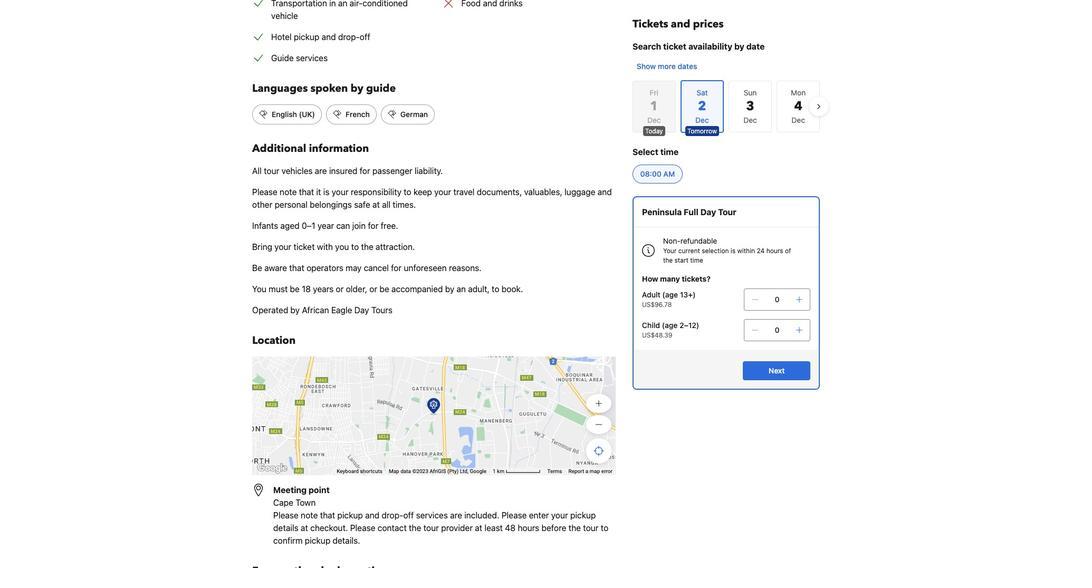Task type: vqa. For each thing, say whether or not it's contained in the screenshot.
kitchen in the One-Bedroom Apartment Entire apartment • 1 bedroom • 1 living room • 2 bathrooms • 1 kitchen • 882.6feet² 2 beds (1 king, 1 sofa bed)
no



Task type: describe. For each thing, give the bounding box(es) containing it.
24
[[757, 247, 765, 255]]

your inside the meeting point cape town please note that pickup and drop-off services are included. please enter your pickup details at checkout.    please contact the tour provider at least 48 hours before the tour to confirm pickup details.
[[551, 511, 568, 520]]

error
[[601, 469, 613, 474]]

2 horizontal spatial tour
[[583, 523, 599, 533]]

meeting point cape town please note that pickup and drop-off services are included. please enter your pickup details at checkout.    please contact the tour provider at least 48 hours before the tour to confirm pickup details.
[[273, 485, 609, 546]]

vehicle
[[271, 11, 298, 21]]

full
[[684, 207, 699, 217]]

vehicles
[[282, 166, 313, 176]]

bring
[[252, 242, 272, 252]]

sun 3 dec
[[744, 88, 757, 125]]

availability
[[689, 42, 732, 51]]

guide services
[[271, 53, 328, 63]]

aware
[[264, 263, 287, 273]]

by left date
[[734, 42, 744, 51]]

1 be from the left
[[290, 284, 300, 294]]

before
[[542, 523, 566, 533]]

tickets and prices
[[633, 17, 724, 31]]

the right before on the right bottom of the page
[[569, 523, 581, 533]]

other
[[252, 200, 272, 209]]

current
[[679, 247, 700, 255]]

how many tickets?
[[642, 274, 711, 283]]

0 horizontal spatial ticket
[[294, 242, 315, 252]]

mon
[[791, 88, 806, 97]]

1 vertical spatial an
[[457, 284, 466, 294]]

a
[[586, 469, 588, 474]]

dates
[[678, 62, 697, 71]]

0 vertical spatial drop-
[[338, 32, 360, 42]]

keep
[[414, 187, 432, 197]]

accompanied
[[391, 284, 443, 294]]

map data ©2023 afrigis (pty) ltd, google
[[389, 469, 487, 474]]

1 or from the left
[[336, 284, 344, 294]]

the right contact at left bottom
[[409, 523, 421, 533]]

(pty)
[[447, 469, 459, 474]]

hotel
[[271, 32, 292, 42]]

are inside the meeting point cape town please note that pickup and drop-off services are included. please enter your pickup details at checkout.    please contact the tour provider at least 48 hours before the tour to confirm pickup details.
[[450, 511, 462, 520]]

0 horizontal spatial tour
[[264, 166, 279, 176]]

please inside please note that it is your responsibility to keep your travel documents, valuables, luggage and other personal belongings safe at all times.
[[252, 187, 277, 197]]

it
[[316, 187, 321, 197]]

1 horizontal spatial day
[[701, 207, 716, 217]]

0 vertical spatial ticket
[[663, 42, 687, 51]]

unforeseen
[[404, 263, 447, 273]]

checkout.
[[310, 523, 348, 533]]

book.
[[502, 284, 523, 294]]

to left book.
[[492, 284, 499, 294]]

afrigis
[[430, 469, 446, 474]]

of
[[785, 247, 791, 255]]

selection
[[702, 247, 729, 255]]

that inside the meeting point cape town please note that pickup and drop-off services are included. please enter your pickup details at checkout.    please contact the tour provider at least 48 hours before the tour to confirm pickup details.
[[320, 511, 335, 520]]

older,
[[346, 284, 367, 294]]

the up the be aware that operators may cancel for unforeseen reasons.
[[361, 242, 374, 252]]

2 or from the left
[[370, 284, 377, 294]]

data
[[401, 469, 411, 474]]

fri
[[650, 88, 659, 97]]

for for cancel
[[391, 263, 402, 273]]

join
[[352, 221, 366, 231]]

is inside please note that it is your responsibility to keep your travel documents, valuables, luggage and other personal belongings safe at all times.
[[323, 187, 329, 197]]

0 for adult (age 13+)
[[775, 295, 780, 304]]

0 vertical spatial off
[[360, 32, 370, 42]]

services inside the meeting point cape town please note that pickup and drop-off services are included. please enter your pickup details at checkout.    please contact the tour provider at least 48 hours before the tour to confirm pickup details.
[[416, 511, 448, 520]]

non-
[[663, 236, 681, 245]]

reasons.
[[449, 263, 482, 273]]

the inside non-refundable your current selection is within 24 hours of the start time
[[663, 256, 673, 264]]

provider
[[441, 523, 473, 533]]

date
[[747, 42, 765, 51]]

select time
[[633, 147, 679, 157]]

years
[[313, 284, 334, 294]]

location
[[252, 334, 296, 348]]

by left african
[[291, 306, 300, 315]]

dec for 3
[[744, 116, 757, 125]]

transportation in an air-conditioned vehicle
[[271, 0, 408, 21]]

adult
[[642, 290, 661, 299]]

meeting
[[273, 485, 307, 495]]

spoken
[[311, 81, 348, 96]]

responsibility
[[351, 187, 402, 197]]

liability.
[[415, 166, 443, 176]]

to inside please note that it is your responsibility to keep your travel documents, valuables, luggage and other personal belongings safe at all times.
[[404, 187, 411, 197]]

insured
[[329, 166, 357, 176]]

passenger
[[372, 166, 412, 176]]

pickup up checkout.
[[337, 511, 363, 520]]

adult (age 13+) us$96.78
[[642, 290, 696, 309]]

and inside please note that it is your responsibility to keep your travel documents, valuables, luggage and other personal belongings safe at all times.
[[598, 187, 612, 197]]

keyboard shortcuts
[[337, 469, 383, 474]]

off inside the meeting point cape town please note that pickup and drop-off services are included. please enter your pickup details at checkout.    please contact the tour provider at least 48 hours before the tour to confirm pickup details.
[[403, 511, 414, 520]]

4
[[794, 98, 803, 115]]

enter
[[529, 511, 549, 520]]

region containing 1
[[624, 76, 828, 137]]

all
[[382, 200, 391, 209]]

0 vertical spatial for
[[360, 166, 370, 176]]

am
[[664, 169, 675, 178]]

that for aware
[[289, 263, 304, 273]]

be aware that operators may cancel for unforeseen reasons.
[[252, 263, 482, 273]]

your right keep
[[434, 187, 451, 197]]

be
[[252, 263, 262, 273]]

additional information
[[252, 141, 369, 156]]

valuables,
[[524, 187, 562, 197]]

with
[[317, 242, 333, 252]]

year
[[318, 221, 334, 231]]

next button
[[743, 361, 811, 380]]

map
[[389, 469, 399, 474]]

travel
[[453, 187, 475, 197]]

0 horizontal spatial are
[[315, 166, 327, 176]]

hours inside the meeting point cape town please note that pickup and drop-off services are included. please enter your pickup details at checkout.    please contact the tour provider at least 48 hours before the tour to confirm pickup details.
[[518, 523, 539, 533]]

your right 'bring'
[[275, 242, 291, 252]]

at for all
[[372, 200, 380, 209]]

you
[[335, 242, 349, 252]]

1 horizontal spatial tour
[[424, 523, 439, 533]]

start
[[675, 256, 689, 264]]

1 km button
[[490, 468, 544, 475]]

cape
[[273, 498, 293, 508]]

you
[[252, 284, 266, 294]]

within
[[737, 247, 755, 255]]

to inside the meeting point cape town please note that pickup and drop-off services are included. please enter your pickup details at checkout.    please contact the tour provider at least 48 hours before the tour to confirm pickup details.
[[601, 523, 609, 533]]



Task type: locate. For each thing, give the bounding box(es) containing it.
1 horizontal spatial are
[[450, 511, 462, 520]]

1 horizontal spatial off
[[403, 511, 414, 520]]

2 0 from the top
[[775, 326, 780, 335]]

google
[[470, 469, 487, 474]]

and up contact at left bottom
[[365, 511, 380, 520]]

to right before on the right bottom of the page
[[601, 523, 609, 533]]

0 vertical spatial note
[[280, 187, 297, 197]]

tour left provider at the left bottom
[[424, 523, 439, 533]]

0–1
[[302, 221, 315, 231]]

0 vertical spatial is
[[323, 187, 329, 197]]

0 horizontal spatial services
[[296, 53, 328, 63]]

bring your ticket with you to the attraction.
[[252, 242, 415, 252]]

at right details
[[301, 523, 308, 533]]

1 horizontal spatial or
[[370, 284, 377, 294]]

1 left km
[[493, 469, 496, 474]]

pickup right 'enter'
[[570, 511, 596, 520]]

1 vertical spatial note
[[301, 511, 318, 520]]

many
[[660, 274, 680, 283]]

drop- inside the meeting point cape town please note that pickup and drop-off services are included. please enter your pickup details at checkout.    please contact the tour provider at least 48 hours before the tour to confirm pickup details.
[[382, 511, 403, 520]]

that left 'it'
[[299, 187, 314, 197]]

non-refundable your current selection is within 24 hours of the start time
[[663, 236, 791, 264]]

1 vertical spatial (age
[[662, 321, 678, 330]]

note
[[280, 187, 297, 197], [301, 511, 318, 520]]

french
[[346, 110, 370, 119]]

note down town
[[301, 511, 318, 520]]

eagle
[[331, 306, 352, 315]]

your
[[332, 187, 349, 197], [434, 187, 451, 197], [275, 242, 291, 252], [551, 511, 568, 520]]

child (age 2–12) us$48.39
[[642, 321, 699, 339]]

english
[[272, 110, 297, 119]]

3 dec from the left
[[792, 116, 805, 125]]

1 horizontal spatial an
[[457, 284, 466, 294]]

2 vertical spatial that
[[320, 511, 335, 520]]

note up personal
[[280, 187, 297, 197]]

0 vertical spatial are
[[315, 166, 327, 176]]

by down reasons.
[[445, 284, 454, 294]]

2 vertical spatial for
[[391, 263, 402, 273]]

dec for 4
[[792, 116, 805, 125]]

0 vertical spatial services
[[296, 53, 328, 63]]

1 vertical spatial 1
[[493, 469, 496, 474]]

an inside transportation in an air-conditioned vehicle
[[338, 0, 347, 8]]

2–12)
[[680, 321, 699, 330]]

0 vertical spatial hours
[[767, 247, 783, 255]]

1 vertical spatial ticket
[[294, 242, 315, 252]]

1 horizontal spatial at
[[372, 200, 380, 209]]

and down transportation in an air-conditioned vehicle
[[322, 32, 336, 42]]

0 horizontal spatial an
[[338, 0, 347, 8]]

1 horizontal spatial be
[[380, 284, 389, 294]]

your up belongings
[[332, 187, 349, 197]]

1 horizontal spatial 1
[[650, 98, 658, 115]]

1 inside button
[[493, 469, 496, 474]]

an right in at the left of the page
[[338, 0, 347, 8]]

(age for 2–12)
[[662, 321, 678, 330]]

0 horizontal spatial note
[[280, 187, 297, 197]]

search
[[633, 42, 661, 51]]

please up 48
[[502, 511, 527, 520]]

1 vertical spatial day
[[354, 306, 369, 315]]

and left prices
[[671, 17, 690, 31]]

are up 'it'
[[315, 166, 327, 176]]

1 vertical spatial is
[[731, 247, 736, 255]]

1 horizontal spatial dec
[[744, 116, 757, 125]]

may
[[346, 263, 362, 273]]

infants aged 0–1 year can join for free.
[[252, 221, 398, 231]]

google image
[[255, 462, 290, 475]]

(age up us$48.39
[[662, 321, 678, 330]]

1 horizontal spatial hours
[[767, 247, 783, 255]]

note inside please note that it is your responsibility to keep your travel documents, valuables, luggage and other personal belongings safe at all times.
[[280, 187, 297, 197]]

dec up today
[[647, 116, 661, 125]]

0 for child (age 2–12)
[[775, 326, 780, 335]]

that right aware on the left of page
[[289, 263, 304, 273]]

at inside please note that it is your responsibility to keep your travel documents, valuables, luggage and other personal belongings safe at all times.
[[372, 200, 380, 209]]

at left all at the top left of page
[[372, 200, 380, 209]]

1 horizontal spatial drop-
[[382, 511, 403, 520]]

dec for 1
[[647, 116, 661, 125]]

infants
[[252, 221, 278, 231]]

time down current
[[690, 256, 703, 264]]

0 horizontal spatial off
[[360, 32, 370, 42]]

2 dec from the left
[[744, 116, 757, 125]]

0 horizontal spatial hours
[[518, 523, 539, 533]]

0 vertical spatial time
[[660, 147, 679, 157]]

dec inside fri 1 dec today
[[647, 116, 661, 125]]

hours inside non-refundable your current selection is within 24 hours of the start time
[[767, 247, 783, 255]]

by left guide
[[351, 81, 364, 96]]

tour right before on the right bottom of the page
[[583, 523, 599, 533]]

is left within
[[731, 247, 736, 255]]

an left adult,
[[457, 284, 466, 294]]

1 inside fri 1 dec today
[[650, 98, 658, 115]]

adult,
[[468, 284, 490, 294]]

0 horizontal spatial time
[[660, 147, 679, 157]]

1 horizontal spatial note
[[301, 511, 318, 520]]

(age inside child (age 2–12) us$48.39
[[662, 321, 678, 330]]

(age down many
[[662, 290, 678, 299]]

note inside the meeting point cape town please note that pickup and drop-off services are included. please enter your pickup details at checkout.    please contact the tour provider at least 48 hours before the tour to confirm pickup details.
[[301, 511, 318, 520]]

be up tours
[[380, 284, 389, 294]]

08:00
[[640, 169, 662, 178]]

ticket
[[663, 42, 687, 51], [294, 242, 315, 252]]

languages
[[252, 81, 308, 96]]

attraction.
[[376, 242, 415, 252]]

fri 1 dec today
[[645, 88, 663, 135]]

select
[[633, 147, 658, 157]]

can
[[336, 221, 350, 231]]

1 horizontal spatial ticket
[[663, 42, 687, 51]]

1 vertical spatial services
[[416, 511, 448, 520]]

services
[[296, 53, 328, 63], [416, 511, 448, 520]]

us$48.39
[[642, 331, 672, 339]]

languages spoken by guide
[[252, 81, 396, 96]]

tickets
[[633, 17, 668, 31]]

hotel pickup and drop-off
[[271, 32, 370, 42]]

us$96.78
[[642, 301, 672, 309]]

for for join
[[368, 221, 379, 231]]

0 vertical spatial 0
[[775, 295, 780, 304]]

0 horizontal spatial is
[[323, 187, 329, 197]]

sun
[[744, 88, 757, 97]]

please up details.
[[350, 523, 375, 533]]

1 horizontal spatial services
[[416, 511, 448, 520]]

personal
[[275, 200, 308, 209]]

mon 4 dec
[[791, 88, 806, 125]]

is inside non-refundable your current selection is within 24 hours of the start time
[[731, 247, 736, 255]]

0 horizontal spatial day
[[354, 306, 369, 315]]

to right you
[[351, 242, 359, 252]]

2 horizontal spatial dec
[[792, 116, 805, 125]]

ticket up show more dates
[[663, 42, 687, 51]]

for right insured
[[360, 166, 370, 176]]

0 horizontal spatial drop-
[[338, 32, 360, 42]]

that for note
[[299, 187, 314, 197]]

0 horizontal spatial or
[[336, 284, 344, 294]]

terms link
[[547, 469, 562, 474]]

0 horizontal spatial at
[[301, 523, 308, 533]]

1 vertical spatial hours
[[518, 523, 539, 533]]

please note that it is your responsibility to keep your travel documents, valuables, luggage and other personal belongings safe at all times.
[[252, 187, 612, 209]]

services down hotel pickup and drop-off
[[296, 53, 328, 63]]

the down your
[[663, 256, 673, 264]]

0 horizontal spatial dec
[[647, 116, 661, 125]]

please up details
[[273, 511, 299, 520]]

dec down 3
[[744, 116, 757, 125]]

48
[[505, 523, 516, 533]]

time inside non-refundable your current selection is within 24 hours of the start time
[[690, 256, 703, 264]]

for right cancel
[[391, 263, 402, 273]]

peninsula full day tour
[[642, 207, 737, 217]]

that up checkout.
[[320, 511, 335, 520]]

1 vertical spatial are
[[450, 511, 462, 520]]

terms
[[547, 469, 562, 474]]

1 vertical spatial time
[[690, 256, 703, 264]]

search ticket availability by date
[[633, 42, 765, 51]]

to up times.
[[404, 187, 411, 197]]

all
[[252, 166, 262, 176]]

13+)
[[680, 290, 696, 299]]

2 be from the left
[[380, 284, 389, 294]]

today
[[645, 127, 663, 135]]

free.
[[381, 221, 398, 231]]

(age for 13+)
[[662, 290, 678, 299]]

peninsula
[[642, 207, 682, 217]]

or right years
[[336, 284, 344, 294]]

show more dates button
[[633, 57, 701, 76]]

0 vertical spatial (age
[[662, 290, 678, 299]]

0 vertical spatial 1
[[650, 98, 658, 115]]

pickup down checkout.
[[305, 536, 330, 546]]

1 vertical spatial that
[[289, 263, 304, 273]]

tour right all
[[264, 166, 279, 176]]

1 vertical spatial 0
[[775, 326, 780, 335]]

included.
[[464, 511, 499, 520]]

(age
[[662, 290, 678, 299], [662, 321, 678, 330]]

1 horizontal spatial time
[[690, 256, 703, 264]]

is right 'it'
[[323, 187, 329, 197]]

dec down 4
[[792, 116, 805, 125]]

drop-
[[338, 32, 360, 42], [382, 511, 403, 520]]

day right full
[[701, 207, 716, 217]]

off down air-
[[360, 32, 370, 42]]

that inside please note that it is your responsibility to keep your travel documents, valuables, luggage and other personal belongings safe at all times.
[[299, 187, 314, 197]]

confirm
[[273, 536, 303, 546]]

hours left 'of'
[[767, 247, 783, 255]]

0 horizontal spatial 1
[[493, 469, 496, 474]]

1 vertical spatial off
[[403, 511, 414, 520]]

contact
[[378, 523, 407, 533]]

the
[[361, 242, 374, 252], [663, 256, 673, 264], [409, 523, 421, 533], [569, 523, 581, 533]]

1 km
[[493, 469, 506, 474]]

3
[[746, 98, 754, 115]]

(age inside the adult (age 13+) us$96.78
[[662, 290, 678, 299]]

off up contact at left bottom
[[403, 511, 414, 520]]

documents,
[[477, 187, 522, 197]]

or right older, at the left of the page
[[370, 284, 377, 294]]

times.
[[393, 200, 416, 209]]

at down included.
[[475, 523, 482, 533]]

your
[[663, 247, 677, 255]]

pickup up guide services
[[294, 32, 319, 42]]

©2023
[[412, 469, 428, 474]]

and inside the meeting point cape town please note that pickup and drop-off services are included. please enter your pickup details at checkout.    please contact the tour provider at least 48 hours before the tour to confirm pickup details.
[[365, 511, 380, 520]]

operated by african eagle day tours
[[252, 306, 393, 315]]

tours
[[371, 306, 393, 315]]

english (uk)
[[272, 110, 315, 119]]

please up other
[[252, 187, 277, 197]]

hours down 'enter'
[[518, 523, 539, 533]]

guide
[[366, 81, 396, 96]]

0 horizontal spatial be
[[290, 284, 300, 294]]

please
[[252, 187, 277, 197], [273, 511, 299, 520], [502, 511, 527, 520], [350, 523, 375, 533]]

ticket left with
[[294, 242, 315, 252]]

1 0 from the top
[[775, 295, 780, 304]]

all tour vehicles are insured for passenger liability.
[[252, 166, 443, 176]]

0
[[775, 295, 780, 304], [775, 326, 780, 335]]

map region
[[194, 270, 735, 541]]

map
[[590, 469, 600, 474]]

at for checkout.
[[301, 523, 308, 533]]

1 dec from the left
[[647, 116, 661, 125]]

0 vertical spatial an
[[338, 0, 347, 8]]

are up provider at the left bottom
[[450, 511, 462, 520]]

1 vertical spatial drop-
[[382, 511, 403, 520]]

day right eagle
[[354, 306, 369, 315]]

drop- up contact at left bottom
[[382, 511, 403, 520]]

least
[[485, 523, 503, 533]]

time up am
[[660, 147, 679, 157]]

region
[[624, 76, 828, 137]]

your up before on the right bottom of the page
[[551, 511, 568, 520]]

1 horizontal spatial is
[[731, 247, 736, 255]]

dec inside the mon 4 dec
[[792, 116, 805, 125]]

services up provider at the left bottom
[[416, 511, 448, 520]]

conditioned
[[363, 0, 408, 8]]

0 vertical spatial that
[[299, 187, 314, 197]]

show
[[637, 62, 656, 71]]

safe
[[354, 200, 370, 209]]

time
[[660, 147, 679, 157], [690, 256, 703, 264]]

and right luggage
[[598, 187, 612, 197]]

1 down fri
[[650, 98, 658, 115]]

2 horizontal spatial at
[[475, 523, 482, 533]]

1 vertical spatial for
[[368, 221, 379, 231]]

german
[[400, 110, 428, 119]]

be left '18' in the bottom left of the page
[[290, 284, 300, 294]]

next
[[769, 366, 785, 375]]

0 vertical spatial day
[[701, 207, 716, 217]]

drop- down transportation in an air-conditioned vehicle
[[338, 32, 360, 42]]

you must be 18 years or older, or be accompanied by an adult, to book.
[[252, 284, 523, 294]]

information
[[309, 141, 369, 156]]

for right join
[[368, 221, 379, 231]]



